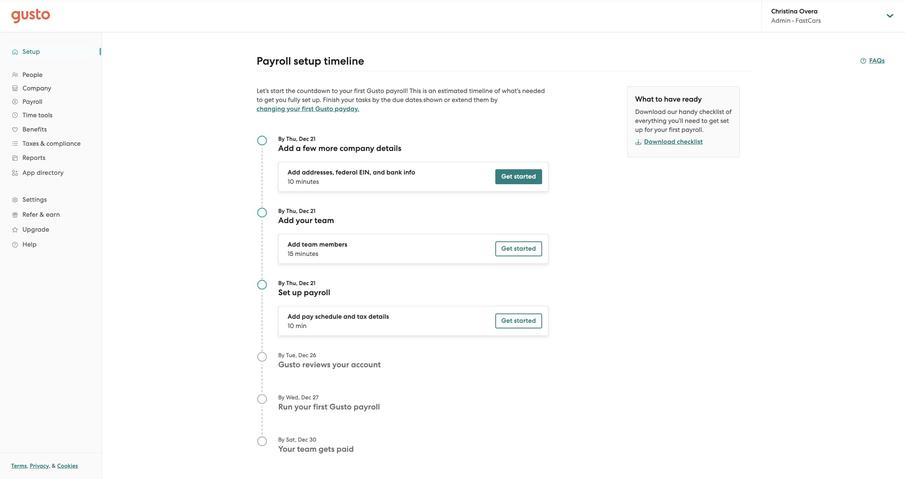 Task type: describe. For each thing, give the bounding box(es) containing it.
dec for your
[[298, 353, 308, 359]]

15
[[288, 250, 293, 258]]

changing your first gusto payday. button
[[257, 105, 359, 114]]

thu, for a
[[286, 136, 298, 143]]

start
[[271, 87, 284, 95]]

them
[[474, 96, 489, 104]]

circle blank image
[[257, 437, 267, 447]]

account
[[351, 361, 381, 370]]

get started for team
[[501, 245, 536, 253]]

download checklist
[[644, 138, 703, 146]]

and inside add pay schedule and tax details 10 min
[[343, 313, 355, 321]]

started for payroll
[[514, 317, 536, 325]]

minutes inside add team members 15 minutes
[[295, 250, 318, 258]]

reviews
[[302, 361, 330, 370]]

2 by from the left
[[490, 96, 498, 104]]

members
[[319, 241, 347, 249]]

people
[[22, 71, 43, 79]]

tools
[[38, 112, 52, 119]]

10 inside 'add addresses, federal ein, and bank info 10 minutes'
[[288, 178, 294, 186]]

set inside let's start the countdown to your first gusto payroll! this is an estimated                     timeline of what's needed to get you fully set up.
[[302, 96, 310, 104]]

details inside by thu, dec 21 add a few more company details
[[376, 144, 401, 153]]

taxes
[[22, 140, 39, 148]]

our
[[667, 108, 677, 116]]

finish your tasks by the due dates shown or extend them by changing your first gusto payday.
[[257, 96, 498, 113]]

payroll setup timeline
[[257, 55, 364, 68]]

first inside let's start the countdown to your first gusto payroll! this is an estimated                     timeline of what's needed to get you fully set up.
[[354, 87, 365, 95]]

help link
[[7, 238, 94, 252]]

add team members 15 minutes
[[288, 241, 347, 258]]

& for earn
[[40, 211, 44, 219]]

get inside download our handy checklist of everything you'll need to get set up for your first payroll.
[[709, 117, 719, 125]]

changing
[[257, 105, 285, 113]]

first inside finish your tasks by the due dates shown or extend them by changing your first gusto payday.
[[302, 105, 314, 113]]

terms
[[11, 463, 27, 470]]

addresses,
[[302, 169, 334, 177]]

get started button for payroll
[[495, 314, 542, 329]]

team inside add team members 15 minutes
[[302, 241, 318, 249]]

let's
[[257, 87, 269, 95]]

app
[[22, 169, 35, 177]]

upgrade link
[[7, 223, 94, 237]]

thu, for up
[[286, 280, 298, 287]]

what
[[635, 95, 654, 104]]

payroll button
[[7, 95, 94, 109]]

by for set up payroll
[[278, 280, 285, 287]]

what's
[[502, 87, 521, 95]]

started for team
[[514, 245, 536, 253]]

first inside the by wed, dec 27 run your first gusto payroll
[[313, 403, 328, 413]]

directory
[[37, 169, 64, 177]]

paid
[[337, 445, 354, 455]]

admin
[[771, 17, 791, 24]]

team inside 'by sat, dec 30 your team gets paid'
[[297, 445, 317, 455]]

to up finish
[[332, 87, 338, 95]]

minutes inside 'add addresses, federal ein, and bank info 10 minutes'
[[296, 178, 319, 186]]

download for download our handy checklist of everything you'll need to get set up for your first payroll.
[[635, 108, 666, 116]]

privacy
[[30, 463, 49, 470]]

by thu, dec 21 add your team
[[278, 208, 334, 226]]

10 inside add pay schedule and tax details 10 min
[[288, 323, 294, 330]]

by sat, dec 30 your team gets paid
[[278, 437, 354, 455]]

dec for gets
[[298, 437, 308, 444]]

this
[[410, 87, 421, 95]]

app directory link
[[7, 166, 94, 180]]

benefits
[[22, 126, 47, 133]]

finish
[[323, 96, 340, 104]]

setup link
[[7, 45, 94, 58]]

let's start the countdown to your first gusto payroll! this is an estimated                     timeline of what's needed to get you fully set up.
[[257, 87, 545, 104]]

details inside add pay schedule and tax details 10 min
[[369, 313, 389, 321]]

your inside let's start the countdown to your first gusto payroll! this is an estimated                     timeline of what's needed to get you fully set up.
[[339, 87, 352, 95]]

dec for payroll
[[299, 280, 309, 287]]

privacy link
[[30, 463, 49, 470]]

an
[[428, 87, 436, 95]]

gusto navigation element
[[0, 32, 101, 264]]

time tools button
[[7, 109, 94, 122]]

for
[[644, 126, 653, 134]]

tax
[[357, 313, 367, 321]]

help
[[22, 241, 37, 249]]

add inside by thu, dec 21 add your team
[[278, 216, 294, 226]]

ein,
[[359, 169, 371, 177]]

add addresses, federal ein, and bank info 10 minutes
[[288, 169, 415, 186]]

settings
[[22, 196, 47, 204]]

dec for few
[[299, 136, 309, 143]]

christina
[[771, 7, 798, 15]]

extend
[[452, 96, 472, 104]]

circle blank image for run your first gusto payroll
[[257, 395, 267, 405]]

download checklist link
[[635, 138, 703, 146]]

cookies
[[57, 463, 78, 470]]

payroll for payroll
[[22, 98, 42, 106]]

schedule
[[315, 313, 342, 321]]

everything
[[635, 117, 667, 125]]

refer & earn
[[22, 211, 60, 219]]

terms , privacy , & cookies
[[11, 463, 78, 470]]

needed
[[522, 87, 545, 95]]

thu, for your
[[286, 208, 298, 215]]

and inside 'add addresses, federal ein, and bank info 10 minutes'
[[373, 169, 385, 177]]

gusto inside by tue, dec 26 gusto reviews your account
[[278, 361, 300, 370]]

dec for team
[[299, 208, 309, 215]]

your up payday.
[[341, 96, 354, 104]]

more
[[318, 144, 338, 153]]

few
[[303, 144, 316, 153]]

26
[[310, 353, 316, 359]]

pay
[[302, 313, 314, 321]]

wed,
[[286, 395, 300, 402]]

to left have
[[655, 95, 662, 104]]

your inside by thu, dec 21 add your team
[[296, 216, 313, 226]]

have
[[664, 95, 681, 104]]

get for payroll
[[501, 317, 512, 325]]

setup
[[22, 48, 40, 55]]

refer
[[22, 211, 38, 219]]

add inside by thu, dec 21 add a few more company details
[[278, 144, 294, 153]]

upgrade
[[22, 226, 49, 234]]

by for your team gets paid
[[278, 437, 285, 444]]

your inside the by wed, dec 27 run your first gusto payroll
[[294, 403, 311, 413]]

shown
[[423, 96, 442, 104]]

what to have ready
[[635, 95, 702, 104]]

get for team
[[501, 245, 512, 253]]

payday.
[[335, 105, 359, 113]]

or
[[444, 96, 450, 104]]

bank
[[387, 169, 402, 177]]

company
[[22, 85, 51, 92]]

1 , from the left
[[27, 463, 28, 470]]

min
[[296, 323, 307, 330]]

list containing people
[[0, 68, 101, 252]]

up inside download our handy checklist of everything you'll need to get set up for your first payroll.
[[635, 126, 643, 134]]

by wed, dec 27 run your first gusto payroll
[[278, 395, 380, 413]]

checklist inside download our handy checklist of everything you'll need to get set up for your first payroll.
[[699, 108, 724, 116]]

get inside let's start the countdown to your first gusto payroll! this is an estimated                     timeline of what's needed to get you fully set up.
[[264, 96, 274, 104]]

ready
[[682, 95, 702, 104]]

people button
[[7, 68, 94, 82]]

21 for team
[[310, 208, 316, 215]]

overa
[[799, 7, 818, 15]]

your inside download our handy checklist of everything you'll need to get set up for your first payroll.
[[654, 126, 667, 134]]

handy
[[679, 108, 698, 116]]

download our handy checklist of everything you'll need to get set up for your first payroll.
[[635, 108, 732, 134]]



Task type: locate. For each thing, give the bounding box(es) containing it.
1 get from the top
[[501, 173, 512, 181]]

0 vertical spatial up
[[635, 126, 643, 134]]

by inside by thu, dec 21 add a few more company details
[[278, 136, 285, 143]]

by for gusto reviews your account
[[278, 353, 285, 359]]

compliance
[[46, 140, 81, 148]]

team left the members
[[302, 241, 318, 249]]

get started for payroll
[[501, 317, 536, 325]]

21 inside by thu, dec 21 add a few more company details
[[310, 136, 316, 143]]

2 get from the top
[[501, 245, 512, 253]]

& inside dropdown button
[[40, 140, 45, 148]]

details up bank in the left of the page
[[376, 144, 401, 153]]

thu, inside by thu, dec 21 set up payroll
[[286, 280, 298, 287]]

21 inside by thu, dec 21 add your team
[[310, 208, 316, 215]]

payroll.
[[681, 126, 704, 134]]

the inside finish your tasks by the due dates shown or extend them by changing your first gusto payday.
[[381, 96, 391, 104]]

set right need
[[720, 117, 729, 125]]

0 vertical spatial payroll
[[304, 288, 330, 298]]

you
[[276, 96, 286, 104]]

0 vertical spatial download
[[635, 108, 666, 116]]

0 vertical spatial the
[[286, 87, 295, 95]]

to down let's on the top of the page
[[257, 96, 263, 104]]

1 vertical spatial the
[[381, 96, 391, 104]]

set
[[302, 96, 310, 104], [720, 117, 729, 125]]

0 vertical spatial thu,
[[286, 136, 298, 143]]

your down fully
[[287, 105, 300, 113]]

company button
[[7, 82, 94, 95]]

1 horizontal spatial timeline
[[469, 87, 493, 95]]

5 by from the top
[[278, 395, 285, 402]]

0 vertical spatial 21
[[310, 136, 316, 143]]

3 get started from the top
[[501, 317, 536, 325]]

21 for few
[[310, 136, 316, 143]]

taxes & compliance
[[22, 140, 81, 148]]

add for a
[[288, 169, 300, 177]]

3 get started button from the top
[[495, 314, 542, 329]]

0 horizontal spatial and
[[343, 313, 355, 321]]

2 vertical spatial team
[[297, 445, 317, 455]]

0 vertical spatial set
[[302, 96, 310, 104]]

2 started from the top
[[514, 245, 536, 253]]

by thu, dec 21 set up payroll
[[278, 280, 330, 298]]

gusto inside finish your tasks by the due dates shown or extend them by changing your first gusto payday.
[[315, 105, 333, 113]]

the up fully
[[286, 87, 295, 95]]

& right taxes on the top of page
[[40, 140, 45, 148]]

first up tasks
[[354, 87, 365, 95]]

by for add your team
[[278, 208, 285, 215]]

need
[[685, 117, 700, 125]]

get
[[501, 173, 512, 181], [501, 245, 512, 253], [501, 317, 512, 325]]

0 vertical spatial get
[[264, 96, 274, 104]]

payroll inside the by wed, dec 27 run your first gusto payroll
[[354, 403, 380, 413]]

add for your
[[288, 241, 300, 249]]

the left "due"
[[381, 96, 391, 104]]

0 vertical spatial get started
[[501, 173, 536, 181]]

0 vertical spatial &
[[40, 140, 45, 148]]

1 vertical spatial get
[[501, 245, 512, 253]]

0 horizontal spatial set
[[302, 96, 310, 104]]

to right need
[[701, 117, 708, 125]]

your inside by tue, dec 26 gusto reviews your account
[[332, 361, 349, 370]]

3 21 from the top
[[310, 280, 316, 287]]

set inside download our handy checklist of everything you'll need to get set up for your first payroll.
[[720, 117, 729, 125]]

2 vertical spatial get started button
[[495, 314, 542, 329]]

1 vertical spatial download
[[644, 138, 675, 146]]

10
[[288, 178, 294, 186], [288, 323, 294, 330]]

& for compliance
[[40, 140, 45, 148]]

circle blank image for gusto reviews your account
[[257, 352, 267, 363]]

list
[[0, 68, 101, 252]]

fully
[[288, 96, 300, 104]]

1 vertical spatial details
[[369, 313, 389, 321]]

your down wed,
[[294, 403, 311, 413]]

the
[[286, 87, 295, 95], [381, 96, 391, 104]]

0 vertical spatial checklist
[[699, 108, 724, 116]]

1 by from the left
[[372, 96, 379, 104]]

1 get started button from the top
[[495, 170, 542, 185]]

your right for
[[654, 126, 667, 134]]

by right them
[[490, 96, 498, 104]]

1 by from the top
[[278, 136, 285, 143]]

2 by from the top
[[278, 208, 285, 215]]

2 vertical spatial &
[[52, 463, 56, 470]]

, left the cookies 'button'
[[49, 463, 50, 470]]

•
[[792, 17, 794, 24]]

2 vertical spatial get started
[[501, 317, 536, 325]]

2 vertical spatial get
[[501, 317, 512, 325]]

benefits link
[[7, 123, 94, 136]]

thu, inside by thu, dec 21 add a few more company details
[[286, 136, 298, 143]]

1 started from the top
[[514, 173, 536, 181]]

1 horizontal spatial and
[[373, 169, 385, 177]]

add inside 'add addresses, federal ein, and bank info 10 minutes'
[[288, 169, 300, 177]]

payroll inside dropdown button
[[22, 98, 42, 106]]

your up finish
[[339, 87, 352, 95]]

sat,
[[286, 437, 296, 444]]

1 horizontal spatial get
[[709, 117, 719, 125]]

team
[[314, 216, 334, 226], [302, 241, 318, 249], [297, 445, 317, 455]]

by thu, dec 21 add a few more company details
[[278, 136, 401, 153]]

1 circle blank image from the top
[[257, 352, 267, 363]]

dates
[[405, 96, 422, 104]]

1 vertical spatial payroll
[[354, 403, 380, 413]]

& left earn
[[40, 211, 44, 219]]

and right ein,
[[373, 169, 385, 177]]

up
[[635, 126, 643, 134], [292, 288, 302, 298]]

run
[[278, 403, 293, 413]]

0 vertical spatial minutes
[[296, 178, 319, 186]]

0 horizontal spatial the
[[286, 87, 295, 95]]

gusto
[[367, 87, 384, 95], [315, 105, 333, 113], [278, 361, 300, 370], [329, 403, 352, 413]]

1 vertical spatial team
[[302, 241, 318, 249]]

add for up
[[288, 313, 300, 321]]

by inside 'by sat, dec 30 your team gets paid'
[[278, 437, 285, 444]]

0 horizontal spatial by
[[372, 96, 379, 104]]

2 get started button from the top
[[495, 242, 542, 257]]

due
[[392, 96, 404, 104]]

by
[[372, 96, 379, 104], [490, 96, 498, 104]]

2 vertical spatial 21
[[310, 280, 316, 287]]

0 horizontal spatial payroll
[[22, 98, 42, 106]]

circle blank image left tue, at the bottom of page
[[257, 352, 267, 363]]

3 started from the top
[[514, 317, 536, 325]]

1 vertical spatial 21
[[310, 208, 316, 215]]

download for download checklist
[[644, 138, 675, 146]]

1 vertical spatial payroll
[[22, 98, 42, 106]]

gusto inside the by wed, dec 27 run your first gusto payroll
[[329, 403, 352, 413]]

the inside let's start the countdown to your first gusto payroll! this is an estimated                     timeline of what's needed to get you fully set up.
[[286, 87, 295, 95]]

get started button for team
[[495, 242, 542, 257]]

download inside download our handy checklist of everything you'll need to get set up for your first payroll.
[[635, 108, 666, 116]]

2 circle blank image from the top
[[257, 395, 267, 405]]

0 vertical spatial of
[[494, 87, 500, 95]]

tue,
[[286, 353, 297, 359]]

0 vertical spatial timeline
[[324, 55, 364, 68]]

up.
[[312, 96, 321, 104]]

3 by from the top
[[278, 280, 285, 287]]

your right reviews
[[332, 361, 349, 370]]

get
[[264, 96, 274, 104], [709, 117, 719, 125]]

1 vertical spatial checklist
[[677, 138, 703, 146]]

team inside by thu, dec 21 add your team
[[314, 216, 334, 226]]

minutes right the 15
[[295, 250, 318, 258]]

first down you'll
[[669, 126, 680, 134]]

1 vertical spatial of
[[726, 108, 732, 116]]

by for add a few more company details
[[278, 136, 285, 143]]

started
[[514, 173, 536, 181], [514, 245, 536, 253], [514, 317, 536, 325]]

gets
[[319, 445, 335, 455]]

0 vertical spatial details
[[376, 144, 401, 153]]

app directory
[[22, 169, 64, 177]]

payroll up time
[[22, 98, 42, 106]]

to inside download our handy checklist of everything you'll need to get set up for your first payroll.
[[701, 117, 708, 125]]

1 horizontal spatial by
[[490, 96, 498, 104]]

reports
[[22, 154, 45, 162]]

,
[[27, 463, 28, 470], [49, 463, 50, 470]]

1 vertical spatial timeline
[[469, 87, 493, 95]]

payroll
[[257, 55, 291, 68], [22, 98, 42, 106]]

minutes
[[296, 178, 319, 186], [295, 250, 318, 258]]

1 get started from the top
[[501, 173, 536, 181]]

1 10 from the top
[[288, 178, 294, 186]]

add pay schedule and tax details 10 min
[[288, 313, 389, 330]]

2 get started from the top
[[501, 245, 536, 253]]

4 by from the top
[[278, 353, 285, 359]]

get started
[[501, 173, 536, 181], [501, 245, 536, 253], [501, 317, 536, 325]]

fastcars
[[796, 17, 821, 24]]

christina overa admin • fastcars
[[771, 7, 821, 24]]

by inside by thu, dec 21 set up payroll
[[278, 280, 285, 287]]

1 vertical spatial set
[[720, 117, 729, 125]]

time
[[22, 112, 37, 119]]

, left privacy
[[27, 463, 28, 470]]

up inside by thu, dec 21 set up payroll
[[292, 288, 302, 298]]

circle blank image left run
[[257, 395, 267, 405]]

checklist up need
[[699, 108, 724, 116]]

details
[[376, 144, 401, 153], [369, 313, 389, 321]]

payroll
[[304, 288, 330, 298], [354, 403, 380, 413]]

6 by from the top
[[278, 437, 285, 444]]

& left cookies on the left of page
[[52, 463, 56, 470]]

earn
[[46, 211, 60, 219]]

2 thu, from the top
[[286, 208, 298, 215]]

payroll up start
[[257, 55, 291, 68]]

first down up. at the left
[[302, 105, 314, 113]]

1 vertical spatial and
[[343, 313, 355, 321]]

thu, inside by thu, dec 21 add your team
[[286, 208, 298, 215]]

dec inside by thu, dec 21 add your team
[[299, 208, 309, 215]]

21 for payroll
[[310, 280, 316, 287]]

1 vertical spatial started
[[514, 245, 536, 253]]

dec inside the by wed, dec 27 run your first gusto payroll
[[301, 395, 311, 402]]

team down the 30
[[297, 445, 317, 455]]

set up changing your first gusto payday. button
[[302, 96, 310, 104]]

by inside the by wed, dec 27 run your first gusto payroll
[[278, 395, 285, 402]]

details right "tax"
[[369, 313, 389, 321]]

timeline up them
[[469, 87, 493, 95]]

checklist
[[699, 108, 724, 116], [677, 138, 703, 146]]

setup
[[294, 55, 321, 68]]

timeline
[[324, 55, 364, 68], [469, 87, 493, 95]]

0 horizontal spatial get
[[264, 96, 274, 104]]

payroll!
[[386, 87, 408, 95]]

27
[[313, 395, 319, 402]]

up right set
[[292, 288, 302, 298]]

you'll
[[668, 117, 683, 125]]

0 vertical spatial team
[[314, 216, 334, 226]]

by
[[278, 136, 285, 143], [278, 208, 285, 215], [278, 280, 285, 287], [278, 353, 285, 359], [278, 395, 285, 402], [278, 437, 285, 444]]

21 inside by thu, dec 21 set up payroll
[[310, 280, 316, 287]]

1 horizontal spatial up
[[635, 126, 643, 134]]

dec inside by thu, dec 21 add a few more company details
[[299, 136, 309, 143]]

0 vertical spatial get started button
[[495, 170, 542, 185]]

0 horizontal spatial timeline
[[324, 55, 364, 68]]

terms link
[[11, 463, 27, 470]]

and left "tax"
[[343, 313, 355, 321]]

checklist down payroll.
[[677, 138, 703, 146]]

1 horizontal spatial the
[[381, 96, 391, 104]]

settings link
[[7, 193, 94, 207]]

add inside add pay schedule and tax details 10 min
[[288, 313, 300, 321]]

0 vertical spatial 10
[[288, 178, 294, 186]]

is
[[423, 87, 427, 95]]

get up changing
[[264, 96, 274, 104]]

by inside by tue, dec 26 gusto reviews your account
[[278, 353, 285, 359]]

timeline inside let's start the countdown to your first gusto payroll! this is an estimated                     timeline of what's needed to get you fully set up.
[[469, 87, 493, 95]]

1 horizontal spatial of
[[726, 108, 732, 116]]

0 vertical spatial get
[[501, 173, 512, 181]]

add inside add team members 15 minutes
[[288, 241, 300, 249]]

get started button
[[495, 170, 542, 185], [495, 242, 542, 257], [495, 314, 542, 329]]

3 get from the top
[[501, 317, 512, 325]]

by inside by thu, dec 21 add your team
[[278, 208, 285, 215]]

1 vertical spatial 10
[[288, 323, 294, 330]]

by right tasks
[[372, 96, 379, 104]]

1 vertical spatial circle blank image
[[257, 395, 267, 405]]

dec inside 'by sat, dec 30 your team gets paid'
[[298, 437, 308, 444]]

2 21 from the top
[[310, 208, 316, 215]]

first
[[354, 87, 365, 95], [302, 105, 314, 113], [669, 126, 680, 134], [313, 403, 328, 413]]

2 vertical spatial thu,
[[286, 280, 298, 287]]

1 horizontal spatial payroll
[[354, 403, 380, 413]]

get right need
[[709, 117, 719, 125]]

faqs button
[[860, 57, 885, 66]]

company
[[340, 144, 374, 153]]

1 21 from the top
[[310, 136, 316, 143]]

1 horizontal spatial ,
[[49, 463, 50, 470]]

dec inside by tue, dec 26 gusto reviews your account
[[298, 353, 308, 359]]

by for run your first gusto payroll
[[278, 395, 285, 402]]

refer & earn link
[[7, 208, 94, 222]]

0 horizontal spatial ,
[[27, 463, 28, 470]]

1 thu, from the top
[[286, 136, 298, 143]]

gusto inside let's start the countdown to your first gusto payroll! this is an estimated                     timeline of what's needed to get you fully set up.
[[367, 87, 384, 95]]

circle blank image
[[257, 352, 267, 363], [257, 395, 267, 405]]

1 vertical spatial minutes
[[295, 250, 318, 258]]

info
[[404, 169, 415, 177]]

countdown
[[297, 87, 330, 95]]

payroll inside by thu, dec 21 set up payroll
[[304, 288, 330, 298]]

dec for first
[[301, 395, 311, 402]]

2 10 from the top
[[288, 323, 294, 330]]

0 horizontal spatial payroll
[[304, 288, 330, 298]]

1 vertical spatial thu,
[[286, 208, 298, 215]]

payroll for payroll setup timeline
[[257, 55, 291, 68]]

up left for
[[635, 126, 643, 134]]

minutes down addresses,
[[296, 178, 319, 186]]

team up the members
[[314, 216, 334, 226]]

dec inside by thu, dec 21 set up payroll
[[299, 280, 309, 287]]

your up add team members 15 minutes
[[296, 216, 313, 226]]

time tools
[[22, 112, 52, 119]]

first down '27'
[[313, 403, 328, 413]]

download up "everything"
[[635, 108, 666, 116]]

1 vertical spatial get started button
[[495, 242, 542, 257]]

1 vertical spatial get started
[[501, 245, 536, 253]]

first inside download our handy checklist of everything you'll need to get set up for your first payroll.
[[669, 126, 680, 134]]

2 , from the left
[[49, 463, 50, 470]]

0 vertical spatial payroll
[[257, 55, 291, 68]]

0 vertical spatial and
[[373, 169, 385, 177]]

0 vertical spatial started
[[514, 173, 536, 181]]

faqs
[[869, 57, 885, 65]]

estimated
[[438, 87, 468, 95]]

of inside let's start the countdown to your first gusto payroll! this is an estimated                     timeline of what's needed to get you fully set up.
[[494, 87, 500, 95]]

1 horizontal spatial payroll
[[257, 55, 291, 68]]

0 horizontal spatial of
[[494, 87, 500, 95]]

federal
[[336, 169, 358, 177]]

of inside download our handy checklist of everything you'll need to get set up for your first payroll.
[[726, 108, 732, 116]]

2 vertical spatial started
[[514, 317, 536, 325]]

3 thu, from the top
[[286, 280, 298, 287]]

to
[[332, 87, 338, 95], [655, 95, 662, 104], [257, 96, 263, 104], [701, 117, 708, 125]]

thu,
[[286, 136, 298, 143], [286, 208, 298, 215], [286, 280, 298, 287]]

0 horizontal spatial up
[[292, 288, 302, 298]]

1 vertical spatial up
[[292, 288, 302, 298]]

timeline right setup
[[324, 55, 364, 68]]

1 vertical spatial &
[[40, 211, 44, 219]]

download down for
[[644, 138, 675, 146]]

1 horizontal spatial set
[[720, 117, 729, 125]]

0 vertical spatial circle blank image
[[257, 352, 267, 363]]

1 vertical spatial get
[[709, 117, 719, 125]]

home image
[[11, 8, 50, 23]]



Task type: vqa. For each thing, say whether or not it's contained in the screenshot.
Priority Support And Hr Services Included In This Plan
no



